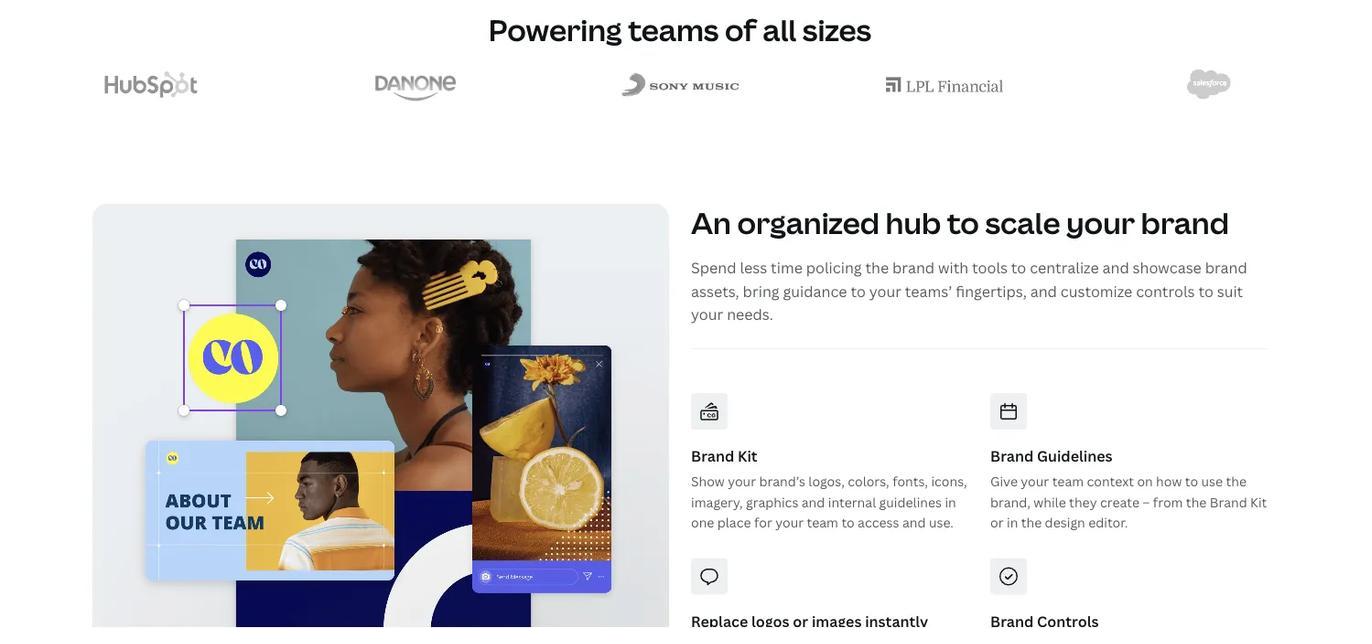 Task type: vqa. For each thing, say whether or not it's contained in the screenshot.
middle Canva
no



Task type: locate. For each thing, give the bounding box(es) containing it.
team down internal
[[807, 514, 839, 532]]

and down logos,
[[802, 494, 825, 511]]

2 horizontal spatial brand
[[1210, 494, 1248, 511]]

brand up suit
[[1206, 258, 1248, 278]]

colors,
[[848, 473, 890, 491]]

controls
[[1136, 282, 1195, 301]]

brand up "show"
[[691, 447, 735, 466]]

create
[[1100, 494, 1140, 511]]

fingertips,
[[956, 282, 1027, 301]]

suit
[[1217, 282, 1244, 301]]

brand
[[691, 447, 735, 466], [991, 447, 1034, 466], [1210, 494, 1248, 511]]

team
[[1053, 473, 1084, 491], [807, 514, 839, 532]]

to left suit
[[1199, 282, 1214, 301]]

to inside brand kit show your brand's logos, colors, fonts, icons, imagery, graphics and internal guidelines in one place for your team to access and use.
[[842, 514, 855, 532]]

place
[[718, 514, 751, 532]]

brand
[[1141, 203, 1230, 243], [893, 258, 935, 278], [1206, 258, 1248, 278]]

all
[[763, 10, 797, 49]]

to down internal
[[842, 514, 855, 532]]

1 horizontal spatial kit
[[1251, 494, 1267, 511]]

0 vertical spatial team
[[1053, 473, 1084, 491]]

to left use
[[1185, 473, 1199, 491]]

brand inside brand kit show your brand's logos, colors, fonts, icons, imagery, graphics and internal guidelines in one place for your team to access and use.
[[691, 447, 735, 466]]

to down policing
[[851, 282, 866, 301]]

team inside brand kit show your brand's logos, colors, fonts, icons, imagery, graphics and internal guidelines in one place for your team to access and use.
[[807, 514, 839, 532]]

kit
[[738, 447, 758, 466], [1251, 494, 1267, 511]]

in down icons,
[[945, 494, 957, 511]]

spend
[[691, 258, 737, 278]]

needs.
[[727, 305, 773, 325]]

brand for brand kit
[[691, 447, 735, 466]]

1 horizontal spatial team
[[1053, 473, 1084, 491]]

1 vertical spatial kit
[[1251, 494, 1267, 511]]

0 horizontal spatial team
[[807, 514, 839, 532]]

guidelines
[[1037, 447, 1113, 466]]

the
[[866, 258, 889, 278], [1226, 473, 1247, 491], [1186, 494, 1207, 511], [1022, 514, 1042, 532]]

kit right from
[[1251, 494, 1267, 511]]

1 horizontal spatial in
[[1007, 514, 1018, 532]]

and
[[1103, 258, 1130, 278], [1031, 282, 1057, 301], [802, 494, 825, 511], [903, 514, 926, 532]]

an organized hub to scale your brand
[[691, 203, 1230, 243]]

the down use
[[1186, 494, 1207, 511]]

0 horizontal spatial in
[[945, 494, 957, 511]]

your up while at the bottom right of the page
[[1021, 473, 1049, 491]]

use
[[1202, 473, 1223, 491]]

brand down use
[[1210, 494, 1248, 511]]

in inside "brand guidelines give your team context on how to use the brand, while they create – from the brand kit or in the design editor."
[[1007, 514, 1018, 532]]

0 horizontal spatial kit
[[738, 447, 758, 466]]

graphics
[[746, 494, 799, 511]]

while
[[1034, 494, 1066, 511]]

customize
[[1061, 282, 1133, 301]]

your
[[1067, 203, 1135, 243], [869, 282, 902, 301], [691, 305, 724, 325], [728, 473, 756, 491], [1021, 473, 1049, 491], [776, 514, 804, 532]]

your left the teams' on the right
[[869, 282, 902, 301]]

brand for brand guidelines
[[991, 447, 1034, 466]]

1 horizontal spatial brand
[[991, 447, 1034, 466]]

0 vertical spatial kit
[[738, 447, 758, 466]]

brand templates (1) image
[[92, 204, 669, 629]]

use.
[[929, 514, 954, 532]]

fonts,
[[893, 473, 928, 491]]

and down the centralize
[[1031, 282, 1057, 301]]

team inside "brand guidelines give your team context on how to use the brand, while they create – from the brand kit or in the design editor."
[[1053, 473, 1084, 491]]

context
[[1087, 473, 1134, 491]]

1 vertical spatial team
[[807, 514, 839, 532]]

hub
[[886, 203, 941, 243]]

in right or
[[1007, 514, 1018, 532]]

how
[[1156, 473, 1182, 491]]

0 horizontal spatial brand
[[691, 447, 735, 466]]

an
[[691, 203, 731, 243]]

to
[[947, 203, 980, 243], [1012, 258, 1027, 278], [851, 282, 866, 301], [1199, 282, 1214, 301], [1185, 473, 1199, 491], [842, 514, 855, 532]]

and down 'guidelines'
[[903, 514, 926, 532]]

team up they
[[1053, 473, 1084, 491]]

brand up showcase
[[1141, 203, 1230, 243]]

time
[[771, 258, 803, 278]]

0 vertical spatial in
[[945, 494, 957, 511]]

sizes
[[803, 10, 872, 49]]

with
[[938, 258, 969, 278]]

your up imagery, on the right bottom of the page
[[728, 473, 756, 491]]

brand up give
[[991, 447, 1034, 466]]

your inside "brand guidelines give your team context on how to use the brand, while they create – from the brand kit or in the design editor."
[[1021, 473, 1049, 491]]

brand guidelines give your team context on how to use the brand, while they create – from the brand kit or in the design editor.
[[991, 447, 1267, 532]]

1 vertical spatial in
[[1007, 514, 1018, 532]]

kit up graphics
[[738, 447, 758, 466]]

lpl financial image
[[886, 77, 1003, 92]]

editor.
[[1089, 514, 1128, 532]]

icons,
[[931, 473, 967, 491]]

in
[[945, 494, 957, 511], [1007, 514, 1018, 532]]

policing
[[806, 258, 862, 278]]

of
[[725, 10, 757, 49]]

in inside brand kit show your brand's logos, colors, fonts, icons, imagery, graphics and internal guidelines in one place for your team to access and use.
[[945, 494, 957, 511]]

the right policing
[[866, 258, 889, 278]]

tools
[[972, 258, 1008, 278]]

one
[[691, 514, 715, 532]]

or
[[991, 514, 1004, 532]]



Task type: describe. For each thing, give the bounding box(es) containing it.
access
[[858, 514, 900, 532]]

scale
[[986, 203, 1061, 243]]

show
[[691, 473, 725, 491]]

your down the 'assets,'
[[691, 305, 724, 325]]

on
[[1137, 473, 1153, 491]]

logos,
[[809, 473, 845, 491]]

less
[[740, 258, 767, 278]]

powering
[[489, 10, 622, 49]]

salesforce image
[[1187, 69, 1232, 100]]

sony music image
[[622, 73, 739, 97]]

bring
[[743, 282, 780, 301]]

imagery,
[[691, 494, 743, 511]]

organized
[[737, 203, 880, 243]]

to inside "brand guidelines give your team context on how to use the brand, while they create – from the brand kit or in the design editor."
[[1185, 473, 1199, 491]]

from
[[1153, 494, 1183, 511]]

hubspot image
[[105, 72, 197, 98]]

danone image
[[375, 67, 456, 102]]

brand's
[[759, 473, 806, 491]]

your up the centralize
[[1067, 203, 1135, 243]]

brand up the teams' on the right
[[893, 258, 935, 278]]

brand,
[[991, 494, 1031, 511]]

for
[[754, 514, 773, 532]]

and up customize
[[1103, 258, 1130, 278]]

the inside spend less time policing the brand with tools to centralize and showcase brand assets, bring guidance to your teams' fingertips, and customize controls to suit your needs.
[[866, 258, 889, 278]]

to right tools
[[1012, 258, 1027, 278]]

the right use
[[1226, 473, 1247, 491]]

give
[[991, 473, 1018, 491]]

kit inside brand kit show your brand's logos, colors, fonts, icons, imagery, graphics and internal guidelines in one place for your team to access and use.
[[738, 447, 758, 466]]

internal
[[828, 494, 876, 511]]

they
[[1069, 494, 1097, 511]]

brand kit show your brand's logos, colors, fonts, icons, imagery, graphics and internal guidelines in one place for your team to access and use.
[[691, 447, 967, 532]]

the down while at the bottom right of the page
[[1022, 514, 1042, 532]]

assets,
[[691, 282, 740, 301]]

centralize
[[1030, 258, 1099, 278]]

teams
[[628, 10, 719, 49]]

your right 'for' at the bottom of page
[[776, 514, 804, 532]]

spend less time policing the brand with tools to centralize and showcase brand assets, bring guidance to your teams' fingertips, and customize controls to suit your needs.
[[691, 258, 1248, 325]]

teams'
[[905, 282, 952, 301]]

kit inside "brand guidelines give your team context on how to use the brand, while they create – from the brand kit or in the design editor."
[[1251, 494, 1267, 511]]

showcase
[[1133, 258, 1202, 278]]

guidelines
[[879, 494, 942, 511]]

design
[[1045, 514, 1086, 532]]

powering teams of all sizes
[[489, 10, 872, 49]]

guidance
[[783, 282, 847, 301]]

to up with at right top
[[947, 203, 980, 243]]

–
[[1143, 494, 1150, 511]]



